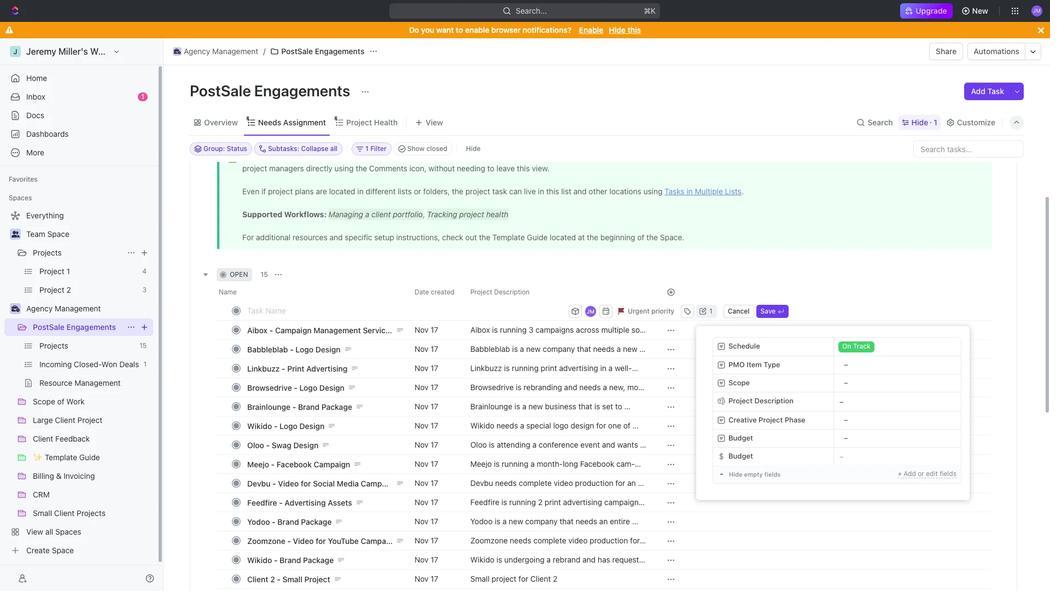 Task type: locate. For each thing, give the bounding box(es) containing it.
meejo
[[247, 459, 269, 469]]

advertising up assets.
[[563, 497, 603, 507]]

advertising up content
[[559, 363, 599, 373]]

wikido needs a special logo design for one of their sub-brands. button
[[464, 416, 654, 440]]

1 horizontal spatial devbu
[[471, 478, 493, 488]]

1 vertical spatial brand
[[580, 546, 601, 555]]

running inside feedfire is running 2 print advertising campaigns and needs creation of the assets.
[[510, 497, 536, 507]]

projects
[[33, 248, 62, 257]]

0 horizontal spatial to
[[456, 25, 463, 34]]

zoomzone for zoomzone - video for youtube campaign
[[247, 536, 286, 545]]

print up the
[[545, 497, 561, 507]]

package inside 'link'
[[301, 517, 332, 526]]

⌘k
[[645, 6, 656, 15]]

design
[[571, 421, 595, 430]]

logo up linkbuzz - print advertising
[[296, 344, 314, 354]]

1 vertical spatial package
[[301, 517, 332, 526]]

0 horizontal spatial client
[[247, 574, 268, 584]]

2
[[538, 497, 543, 507], [553, 574, 558, 583], [270, 574, 275, 584]]

- down the print
[[294, 383, 298, 392]]

1 vertical spatial an
[[600, 517, 608, 526]]

1 vertical spatial complete
[[534, 536, 567, 545]]

brand up client 2 - small project
[[280, 555, 301, 564]]

0 horizontal spatial devbu
[[247, 479, 271, 488]]

advertising up the yodoo - brand package
[[285, 498, 326, 507]]

1 vertical spatial video
[[569, 536, 588, 545]]

- up swag
[[274, 421, 278, 430]]

sidebar navigation
[[0, 38, 164, 591]]

1 vertical spatial agency management
[[26, 304, 101, 313]]

- down browsedrive - logo design
[[293, 402, 296, 411]]

0 vertical spatial to
[[456, 25, 463, 34]]

spaces
[[9, 194, 32, 202]]

- inside 'link'
[[272, 517, 276, 526]]

- down meejo - facebook campaign
[[273, 479, 276, 488]]

browsedrive up the brainlounge
[[247, 383, 292, 392]]

to inside the zoomzone needs complete video production for a youtube campaign to increase brand awareness.
[[539, 546, 546, 555]]

0 vertical spatial business time image
[[174, 49, 181, 54]]

logo for wikido
[[280, 421, 298, 430]]

video down 'facebook'
[[278, 479, 299, 488]]

cancel
[[728, 307, 750, 315]]

of right one
[[624, 421, 631, 430]]

1 vertical spatial postsale engagements link
[[33, 318, 123, 336]]

for up the campaigns
[[616, 478, 626, 488]]

0 vertical spatial brand
[[471, 527, 491, 536]]

1 horizontal spatial agency management link
[[170, 45, 261, 58]]

a up brands.
[[520, 421, 525, 430]]

needs inside linkbuzz is running print advertising in a well- known magazine and needs content creation.
[[547, 373, 569, 383]]

– button up – button
[[835, 374, 962, 392]]

wikido - brand package
[[247, 555, 334, 564]]

0 vertical spatial agency
[[184, 47, 210, 56]]

brand down design.
[[580, 546, 601, 555]]

tree
[[4, 207, 153, 559]]

of left the
[[540, 507, 547, 517]]

production inside the devbu needs complete video production for an upcoming social media campaign.
[[575, 478, 614, 488]]

0 vertical spatial budget
[[729, 433, 753, 442]]

advertising
[[307, 364, 348, 373], [285, 498, 326, 507]]

add right + in the right bottom of the page
[[904, 470, 917, 478]]

do you want to enable browser notifications? enable hide this
[[409, 25, 641, 34]]

advertising inside linkbuzz is running print advertising in a well- known magazine and needs content creation.
[[559, 363, 599, 373]]

logo inside "link"
[[296, 344, 314, 354]]

needs inside feedfire is running 2 print advertising campaigns and needs creation of the assets.
[[486, 507, 507, 517]]

- up the print
[[290, 344, 294, 354]]

yodoo inside yodoo is a new company that needs an entire brand package including logo design.
[[471, 517, 493, 526]]

feedfire inside "link"
[[247, 498, 277, 507]]

yodoo down feedfire - advertising assets
[[247, 517, 270, 526]]

production up the campaign.
[[575, 478, 614, 488]]

- for yodoo - brand package
[[272, 517, 276, 526]]

of inside feedfire is running 2 print advertising campaigns and needs creation of the assets.
[[540, 507, 547, 517]]

wikido - brand package link
[[245, 552, 406, 568]]

brainlounge - brand package
[[247, 402, 352, 411]]

- down the yodoo - brand package
[[288, 536, 291, 545]]

design.
[[577, 527, 603, 536]]

new
[[973, 6, 989, 15]]

to right want
[[456, 25, 463, 34]]

facebook
[[277, 459, 312, 469]]

wikido up their
[[471, 421, 495, 430]]

1 horizontal spatial 1
[[710, 307, 713, 315]]

hide inside hide button
[[466, 144, 481, 153]]

is inside browsedrive is rebranding and needs a new, mod ern logo.
[[516, 382, 522, 392]]

0 horizontal spatial postsale engagements link
[[33, 318, 123, 336]]

3 – button from the top
[[835, 412, 962, 429]]

2 horizontal spatial 2
[[553, 574, 558, 583]]

feedfire for feedfire - advertising assets
[[247, 498, 277, 507]]

brand inside brainlounge - brand package link
[[298, 402, 320, 411]]

0 horizontal spatial browsedrive
[[247, 383, 292, 392]]

logo down that on the right bottom of page
[[559, 527, 575, 536]]

1 horizontal spatial of
[[624, 421, 631, 430]]

1 vertical spatial advertising
[[563, 497, 603, 507]]

budget
[[729, 433, 753, 442], [729, 451, 753, 460]]

and inside browsedrive is rebranding and needs a new, mod ern logo.
[[564, 382, 578, 392]]

print inside linkbuzz is running print advertising in a well- known magazine and needs content creation.
[[541, 363, 557, 373]]

print up rebranding
[[541, 363, 557, 373]]

postsale engagements inside tree
[[33, 322, 116, 332]]

agency management
[[184, 47, 258, 56], [26, 304, 101, 313]]

1 vertical spatial video
[[293, 536, 314, 545]]

1 horizontal spatial feedfire
[[471, 497, 500, 507]]

project description
[[729, 396, 794, 405]]

production up the awareness.
[[590, 536, 628, 545]]

a left new, at bottom
[[603, 382, 607, 392]]

1 horizontal spatial zoomzone
[[471, 536, 508, 545]]

1 vertical spatial postsale
[[190, 82, 251, 100]]

2 horizontal spatial management
[[314, 325, 361, 335]]

is up "package"
[[495, 517, 501, 526]]

0 vertical spatial agency management
[[184, 47, 258, 56]]

and
[[532, 373, 545, 383], [564, 382, 578, 392], [471, 507, 484, 517]]

1 vertical spatial running
[[510, 497, 536, 507]]

a inside yodoo is a new company that needs an entire brand package including logo design.
[[503, 517, 507, 526]]

is inside linkbuzz is running print advertising in a well- known magazine and needs content creation.
[[504, 363, 510, 373]]

- inside "link"
[[290, 344, 294, 354]]

wikido needs a special logo design for one of their sub-brands.
[[471, 421, 633, 440]]

linkbuzz - print advertising
[[247, 364, 348, 373]]

0 horizontal spatial management
[[55, 304, 101, 313]]

a right in
[[609, 363, 613, 373]]

is for yodoo
[[495, 517, 501, 526]]

yodoo for yodoo - brand package
[[247, 517, 270, 526]]

browsedrive up logo.
[[471, 382, 514, 392]]

needs inside browsedrive is rebranding and needs a new, mod ern logo.
[[580, 382, 601, 392]]

feedfire up the yodoo - brand package
[[247, 498, 277, 507]]

0 horizontal spatial 2
[[270, 574, 275, 584]]

linkbuzz inside linkbuzz is running print advertising in a well- known magazine and needs content creation.
[[471, 363, 502, 373]]

for down yodoo - brand package 'link' at the left bottom of the page
[[316, 536, 326, 545]]

is up magazine
[[504, 363, 510, 373]]

type
[[764, 360, 781, 369]]

1 inside 'dropdown button'
[[710, 307, 713, 315]]

– button down – button
[[835, 412, 962, 429]]

client inside button
[[531, 574, 551, 583]]

1 vertical spatial logo
[[300, 383, 318, 392]]

zoomzone down the yodoo - brand package
[[247, 536, 286, 545]]

design down aibox - campaign management services link
[[316, 344, 341, 354]]

1 horizontal spatial client
[[531, 574, 551, 583]]

is left rebranding
[[516, 382, 522, 392]]

social
[[313, 479, 335, 488]]

browsedrive is rebranding and needs a new, mod ern logo. button
[[464, 378, 654, 402]]

video up the campaign.
[[554, 478, 573, 488]]

scope
[[729, 378, 750, 387]]

running up magazine
[[512, 363, 539, 373]]

brand
[[298, 402, 320, 411], [278, 517, 299, 526], [280, 555, 301, 564]]

hide for hide empty fields
[[729, 471, 743, 478]]

oloo
[[247, 440, 264, 450]]

1 vertical spatial youtube
[[471, 546, 501, 555]]

video up wikido - brand package
[[293, 536, 314, 545]]

1 horizontal spatial add
[[972, 86, 986, 96]]

running for creation
[[510, 497, 536, 507]]

logo up brainlounge - brand package at the left bottom of the page
[[300, 383, 318, 392]]

agency
[[184, 47, 210, 56], [26, 304, 53, 313]]

1 horizontal spatial browsedrive
[[471, 382, 514, 392]]

for inside the 'wikido needs a special logo design for one of their sub-brands.'
[[597, 421, 606, 430]]

running
[[512, 363, 539, 373], [510, 497, 536, 507]]

is left social
[[502, 497, 507, 507]]

small left project
[[471, 574, 490, 583]]

video inside the devbu needs complete video production for an upcoming social media campaign.
[[554, 478, 573, 488]]

hide
[[609, 25, 626, 34], [912, 117, 929, 127], [466, 144, 481, 153], [729, 471, 743, 478]]

2 vertical spatial logo
[[280, 421, 298, 430]]

0 vertical spatial management
[[212, 47, 258, 56]]

increase
[[548, 546, 578, 555]]

- for zoomzone - video for youtube campaign
[[288, 536, 291, 545]]

- for wikido - brand package
[[274, 555, 278, 564]]

1 vertical spatial print
[[545, 497, 561, 507]]

0 horizontal spatial small
[[283, 574, 303, 584]]

a up the awareness.
[[642, 536, 647, 545]]

0 vertical spatial production
[[575, 478, 614, 488]]

0 horizontal spatial agency
[[26, 304, 53, 313]]

small inside client 2 - small project link
[[283, 574, 303, 584]]

video for zoomzone
[[293, 536, 314, 545]]

media
[[530, 488, 552, 497]]

fields right the edit
[[940, 470, 957, 478]]

devbu inside the devbu needs complete video production for an upcoming social media campaign.
[[471, 478, 493, 488]]

hide empty fields
[[729, 471, 781, 478]]

browsedrive inside browsedrive is rebranding and needs a new, mod ern logo.
[[471, 382, 514, 392]]

0 horizontal spatial postsale
[[33, 322, 64, 332]]

logo for babbleblab
[[296, 344, 314, 354]]

0 vertical spatial video
[[554, 478, 573, 488]]

logo up oloo - swag design at the left of the page
[[280, 421, 298, 430]]

for up the awareness.
[[630, 536, 640, 545]]

- for aibox - campaign management services
[[270, 325, 273, 335]]

feedfire inside feedfire is running 2 print advertising campaigns and needs creation of the assets.
[[471, 497, 500, 507]]

complete up increase
[[534, 536, 567, 545]]

0 horizontal spatial linkbuzz
[[247, 364, 280, 373]]

enable
[[465, 25, 490, 34]]

design up brainlounge - brand package link
[[320, 383, 345, 392]]

- for babbleblab - logo design
[[290, 344, 294, 354]]

0 vertical spatial complete
[[519, 478, 552, 488]]

1 vertical spatial management
[[55, 304, 101, 313]]

0 horizontal spatial youtube
[[328, 536, 359, 545]]

2 inside small project for client 2 button
[[553, 574, 558, 583]]

add left "task"
[[972, 86, 986, 96]]

video inside the zoomzone needs complete video production for a youtube campaign to increase brand awareness.
[[569, 536, 588, 545]]

budget up empty
[[729, 451, 753, 460]]

do
[[409, 25, 419, 34]]

space
[[47, 229, 69, 239]]

brand inside yodoo - brand package 'link'
[[278, 517, 299, 526]]

2 horizontal spatial and
[[564, 382, 578, 392]]

2 horizontal spatial postsale
[[281, 47, 313, 56]]

on track
[[843, 342, 871, 350]]

logo left design
[[554, 421, 569, 430]]

0 vertical spatial logo
[[296, 344, 314, 354]]

or
[[918, 470, 925, 478]]

feedfire left social
[[471, 497, 500, 507]]

devbu needs complete video production for an upcoming social media campaign. button
[[464, 473, 654, 497]]

1 horizontal spatial business time image
[[174, 49, 181, 54]]

2 down increase
[[553, 574, 558, 583]]

client down campaign at the bottom of the page
[[531, 574, 551, 583]]

feedfire - advertising assets link
[[245, 494, 406, 510]]

design for babbleblab - logo design
[[316, 344, 341, 354]]

including
[[525, 527, 557, 536]]

- right meejo
[[271, 459, 275, 469]]

want
[[437, 25, 454, 34]]

0 horizontal spatial agency management
[[26, 304, 101, 313]]

– button for pmo item type
[[835, 356, 962, 374]]

yodoo inside 'link'
[[247, 517, 270, 526]]

1 – button from the top
[[835, 356, 962, 374]]

agency management inside tree
[[26, 304, 101, 313]]

brand for wikido
[[280, 555, 301, 564]]

1 vertical spatial agency
[[26, 304, 53, 313]]

0 vertical spatial print
[[541, 363, 557, 373]]

1 vertical spatial add
[[904, 470, 917, 478]]

feedfire is running 2 print advertising campaigns and needs creation of the assets. button
[[464, 493, 654, 517]]

0 vertical spatial youtube
[[328, 536, 359, 545]]

devbu up upcoming at the bottom left of the page
[[471, 478, 493, 488]]

brand inside the zoomzone needs complete video production for a youtube campaign to increase brand awareness.
[[580, 546, 601, 555]]

small project for client 2
[[471, 574, 558, 583]]

of
[[624, 421, 631, 430], [540, 507, 547, 517]]

+ add or edit fields
[[898, 470, 957, 478]]

2 up company
[[538, 497, 543, 507]]

open
[[230, 270, 248, 279]]

advertising down babbleblab - logo design "link"
[[307, 364, 348, 373]]

- for wikido - logo design
[[274, 421, 278, 430]]

1 vertical spatial advertising
[[285, 498, 326, 507]]

– button for creative project phase
[[835, 412, 962, 429]]

1 budget from the top
[[729, 433, 753, 442]]

production for increase
[[590, 536, 628, 545]]

yodoo - brand package
[[247, 517, 332, 526]]

0 horizontal spatial and
[[471, 507, 484, 517]]

0 horizontal spatial an
[[600, 517, 608, 526]]

0 vertical spatial add
[[972, 86, 986, 96]]

0 vertical spatial package
[[322, 402, 352, 411]]

feedfire is running 2 print advertising campaigns and needs creation of the assets.
[[471, 497, 645, 517]]

package down zoomzone - video for youtube campaign
[[303, 555, 334, 564]]

business time image
[[174, 49, 181, 54], [11, 305, 19, 312]]

0 horizontal spatial feedfire
[[247, 498, 277, 507]]

4 – button from the top
[[835, 430, 962, 447]]

1 vertical spatial logo
[[559, 527, 575, 536]]

yodoo down upcoming at the bottom left of the page
[[471, 517, 493, 526]]

automations
[[974, 47, 1020, 56]]

1 horizontal spatial yodoo
[[471, 517, 493, 526]]

babbleblab - logo design
[[247, 344, 341, 354]]

postsale
[[281, 47, 313, 56], [190, 82, 251, 100], [33, 322, 64, 332]]

add task
[[972, 86, 1005, 96]]

0 vertical spatial of
[[624, 421, 631, 430]]

overview link
[[202, 115, 238, 130]]

hide inside the custom fields element
[[729, 471, 743, 478]]

complete inside the zoomzone needs complete video production for a youtube campaign to increase brand awareness.
[[534, 536, 567, 545]]

2 inside feedfire is running 2 print advertising campaigns and needs creation of the assets.
[[538, 497, 543, 507]]

client down wikido - brand package
[[247, 574, 268, 584]]

devbu for devbu - video for social media campaign
[[247, 479, 271, 488]]

0 horizontal spatial business time image
[[11, 305, 19, 312]]

2 vertical spatial package
[[303, 555, 334, 564]]

content
[[571, 373, 598, 383]]

a up "package"
[[503, 517, 507, 526]]

0 vertical spatial postsale
[[281, 47, 313, 56]]

devbu for devbu needs complete video production for an upcoming social media campaign.
[[471, 478, 493, 488]]

brand down feedfire - advertising assets
[[278, 517, 299, 526]]

is
[[504, 363, 510, 373], [516, 382, 522, 392], [502, 497, 507, 507], [495, 517, 501, 526]]

devbu down meejo
[[247, 479, 271, 488]]

is for feedfire
[[502, 497, 507, 507]]

1 vertical spatial brand
[[278, 517, 299, 526]]

youtube down yodoo - brand package 'link' at the left bottom of the page
[[328, 536, 359, 545]]

print
[[541, 363, 557, 373], [545, 497, 561, 507]]

this
[[628, 25, 641, 34]]

to down including
[[539, 546, 546, 555]]

add inside the custom fields element
[[904, 470, 917, 478]]

engagements inside tree
[[66, 322, 116, 332]]

production inside the zoomzone needs complete video production for a youtube campaign to increase brand awareness.
[[590, 536, 628, 545]]

2 vertical spatial postsale
[[33, 322, 64, 332]]

team space link
[[26, 225, 151, 243]]

brand inside wikido - brand package link
[[280, 555, 301, 564]]

- for brainlounge - brand package
[[293, 402, 296, 411]]

advertising inside feedfire is running 2 print advertising campaigns and needs creation of the assets.
[[563, 497, 603, 507]]

linkbuzz up known
[[471, 363, 502, 373]]

0 horizontal spatial brand
[[471, 527, 491, 536]]

creative project phase
[[729, 415, 806, 424]]

0 vertical spatial running
[[512, 363, 539, 373]]

- down feedfire - advertising assets
[[272, 517, 276, 526]]

- left the print
[[282, 364, 285, 373]]

design for oloo - swag design
[[294, 440, 319, 450]]

2 inside client 2 - small project link
[[270, 574, 275, 584]]

- for oloo - swag design
[[266, 440, 270, 450]]

1 horizontal spatial to
[[539, 546, 546, 555]]

an left entire
[[600, 517, 608, 526]]

0 vertical spatial advertising
[[559, 363, 599, 373]]

complete up the media
[[519, 478, 552, 488]]

–
[[844, 360, 849, 369], [844, 378, 849, 387], [840, 397, 844, 406], [844, 415, 849, 424], [844, 434, 849, 442]]

1 horizontal spatial brand
[[580, 546, 601, 555]]

2 vertical spatial 1
[[710, 307, 713, 315]]

design for browsedrive - logo design
[[320, 383, 345, 392]]

add inside "button"
[[972, 86, 986, 96]]

user group image
[[11, 231, 19, 238]]

browser
[[492, 25, 521, 34]]

-
[[270, 325, 273, 335], [290, 344, 294, 354], [282, 364, 285, 373], [294, 383, 298, 392], [293, 402, 296, 411], [274, 421, 278, 430], [266, 440, 270, 450], [271, 459, 275, 469], [273, 479, 276, 488], [279, 498, 283, 507], [272, 517, 276, 526], [288, 536, 291, 545], [274, 555, 278, 564], [277, 574, 281, 584]]

1 vertical spatial production
[[590, 536, 628, 545]]

zoomzone inside the zoomzone needs complete video production for a youtube campaign to increase brand awareness.
[[471, 536, 508, 545]]

advertising inside "link"
[[285, 498, 326, 507]]

linkbuzz - print advertising link
[[245, 360, 406, 376]]

design inside "link"
[[316, 344, 341, 354]]

- down wikido - brand package
[[277, 574, 281, 584]]

- up the yodoo - brand package
[[279, 498, 283, 507]]

1 vertical spatial business time image
[[11, 305, 19, 312]]

for right project
[[519, 574, 529, 583]]

schedule
[[729, 342, 761, 350]]

1 horizontal spatial 2
[[538, 497, 543, 507]]

wikido inside the 'wikido needs a special logo design for one of their sub-brands.'
[[471, 421, 495, 430]]

video up increase
[[569, 536, 588, 545]]

youtube inside the zoomzone needs complete video production for a youtube campaign to increase brand awareness.
[[471, 546, 501, 555]]

phase
[[785, 415, 806, 424]]

tree containing team space
[[4, 207, 153, 559]]

1 vertical spatial 1
[[934, 117, 938, 127]]

package up zoomzone - video for youtube campaign
[[301, 517, 332, 526]]

– inside button
[[840, 397, 844, 406]]

add task button
[[965, 83, 1011, 100]]

complete inside the devbu needs complete video production for an upcoming social media campaign.
[[519, 478, 552, 488]]

- for meejo - facebook campaign
[[271, 459, 275, 469]]

business time image inside 'agency management' link
[[174, 49, 181, 54]]

devbu
[[471, 478, 493, 488], [247, 479, 271, 488]]

- inside "link"
[[279, 498, 283, 507]]

- for devbu - video for social media campaign
[[273, 479, 276, 488]]

2 horizontal spatial 1
[[934, 117, 938, 127]]

complete
[[519, 478, 552, 488], [534, 536, 567, 545]]

- right the "aibox"
[[270, 325, 273, 335]]

running inside linkbuzz is running print advertising in a well- known magazine and needs content creation.
[[512, 363, 539, 373]]

2 down wikido - brand package
[[270, 574, 275, 584]]

- up client 2 - small project
[[274, 555, 278, 564]]

creative
[[729, 415, 757, 424]]

2 vertical spatial brand
[[280, 555, 301, 564]]

wikido for wikido needs a special logo design for one of their sub-brands.
[[471, 421, 495, 430]]

inbox
[[26, 92, 45, 101]]

0 horizontal spatial 1
[[141, 92, 144, 101]]

1 horizontal spatial linkbuzz
[[471, 363, 502, 373]]

yodoo - brand package link
[[245, 514, 406, 529]]

0 horizontal spatial of
[[540, 507, 547, 517]]

is inside yodoo is a new company that needs an entire brand package including logo design.
[[495, 517, 501, 526]]

0 vertical spatial video
[[278, 479, 299, 488]]

rebranding
[[524, 382, 562, 392]]

an up the campaigns
[[628, 478, 636, 488]]

business time image inside tree
[[11, 305, 19, 312]]

fields right empty
[[765, 471, 781, 478]]

1 horizontal spatial an
[[628, 478, 636, 488]]

1 horizontal spatial and
[[532, 373, 545, 383]]

– button up set value for budget custom field text box
[[835, 430, 962, 447]]

1 vertical spatial to
[[539, 546, 546, 555]]

Set value for Budget Custom Field text field
[[835, 448, 962, 465]]

brand left "package"
[[471, 527, 491, 536]]

video
[[554, 478, 573, 488], [569, 536, 588, 545]]

budget down "creative"
[[729, 433, 753, 442]]

wikido up oloo
[[247, 421, 272, 430]]

wikido for wikido - logo design
[[247, 421, 272, 430]]

for left one
[[597, 421, 606, 430]]

brand down browsedrive - logo design
[[298, 402, 320, 411]]

1 horizontal spatial postsale
[[190, 82, 251, 100]]

youtube down "package"
[[471, 546, 501, 555]]

save button
[[757, 305, 789, 318]]

package down browsedrive - logo design link
[[322, 402, 352, 411]]

1 vertical spatial of
[[540, 507, 547, 517]]

zoomzone up campaign at the bottom of the page
[[471, 536, 508, 545]]

is inside feedfire is running 2 print advertising campaigns and needs creation of the assets.
[[502, 497, 507, 507]]

automations button
[[969, 43, 1026, 60]]

yodoo
[[471, 517, 493, 526], [247, 517, 270, 526]]

linkbuzz down the babbleblab
[[247, 364, 280, 373]]

wikido up client 2 - small project
[[247, 555, 272, 564]]

running up creation
[[510, 497, 536, 507]]

1 horizontal spatial agency management
[[184, 47, 258, 56]]

zoomzone for zoomzone needs complete video production for a youtube campaign to increase brand awareness.
[[471, 536, 508, 545]]

2 – button from the top
[[835, 374, 962, 392]]

services
[[363, 325, 394, 335]]



Task type: describe. For each thing, give the bounding box(es) containing it.
package for wikido - brand package
[[303, 555, 334, 564]]

in
[[601, 363, 607, 373]]

linkbuzz for linkbuzz is running print advertising in a well- known magazine and needs content creation.
[[471, 363, 502, 373]]

on track button
[[835, 338, 962, 356]]

package for brainlounge - brand package
[[322, 402, 352, 411]]

zoomzone needs complete video production for a youtube campaign to increase brand awareness.
[[471, 536, 649, 555]]

hide for hide
[[466, 144, 481, 153]]

upgrade
[[916, 6, 948, 15]]

a inside browsedrive is rebranding and needs a new, mod ern logo.
[[603, 382, 607, 392]]

magazine
[[496, 373, 530, 383]]

browsedrive - logo design link
[[245, 380, 406, 395]]

babbleblab
[[247, 344, 288, 354]]

15
[[261, 270, 268, 279]]

/
[[263, 47, 266, 56]]

home
[[26, 73, 47, 83]]

yodoo is a new company that needs an entire brand package including logo design. button
[[464, 512, 654, 536]]

health
[[374, 117, 398, 127]]

postsale inside sidebar navigation
[[33, 322, 64, 332]]

hide 1
[[912, 117, 938, 127]]

- for linkbuzz - print advertising
[[282, 364, 285, 373]]

project down scope
[[729, 396, 753, 405]]

dashboards
[[26, 129, 69, 138]]

1 horizontal spatial management
[[212, 47, 258, 56]]

complete for media
[[519, 478, 552, 488]]

small project for client 2 button
[[464, 569, 654, 589]]

– button for budget
[[835, 430, 962, 447]]

new button
[[957, 2, 995, 20]]

management inside tree
[[55, 304, 101, 313]]

for left social
[[301, 479, 311, 488]]

project health
[[346, 117, 398, 127]]

description
[[755, 396, 794, 405]]

assets.
[[563, 507, 588, 517]]

small inside small project for client 2 button
[[471, 574, 490, 583]]

video for devbu
[[278, 479, 299, 488]]

yodoo is a new company that needs an entire brand package including logo design.
[[471, 517, 632, 536]]

1 horizontal spatial fields
[[940, 470, 957, 478]]

needs inside yodoo is a new company that needs an entire brand package including logo design.
[[576, 517, 598, 526]]

social
[[508, 488, 528, 497]]

task
[[988, 86, 1005, 96]]

company
[[526, 517, 558, 526]]

package
[[493, 527, 523, 536]]

an inside yodoo is a new company that needs an entire brand package including logo design.
[[600, 517, 608, 526]]

browsedrive for browsedrive is rebranding and needs a new, mod ern logo.
[[471, 382, 514, 392]]

assets
[[328, 498, 352, 507]]

project
[[492, 574, 517, 583]]

client 2 - small project link
[[245, 571, 406, 587]]

0 vertical spatial postsale engagements
[[281, 47, 365, 56]]

1 button
[[697, 305, 717, 318]]

project down description
[[759, 415, 783, 424]]

custom fields element
[[713, 337, 962, 484]]

running for magazine
[[512, 363, 539, 373]]

Task Name text field
[[247, 302, 567, 319]]

0 horizontal spatial fields
[[765, 471, 781, 478]]

tree inside sidebar navigation
[[4, 207, 153, 559]]

customize
[[958, 117, 996, 127]]

video for campaign.
[[554, 478, 573, 488]]

project down wikido - brand package link
[[305, 574, 330, 584]]

zoomzone - video for youtube campaign link
[[245, 533, 406, 549]]

0 vertical spatial advertising
[[307, 364, 348, 373]]

agency inside tree
[[26, 304, 53, 313]]

linkbuzz is running print advertising in a well- known magazine and needs content creation. button
[[464, 358, 654, 383]]

aibox - campaign management services link
[[245, 322, 406, 338]]

swag
[[272, 440, 292, 450]]

devbu - video for social media campaign link
[[245, 475, 406, 491]]

wikido for wikido - brand package
[[247, 555, 272, 564]]

linkbuzz for linkbuzz - print advertising
[[247, 364, 280, 373]]

aibox - campaign management services
[[247, 325, 394, 335]]

needs assignment link
[[256, 115, 326, 130]]

2 budget from the top
[[729, 451, 753, 460]]

– for description
[[840, 397, 844, 406]]

one
[[609, 421, 622, 430]]

brand for yodoo
[[278, 517, 299, 526]]

a inside linkbuzz is running print advertising in a well- known magazine and needs content creation.
[[609, 363, 613, 373]]

and inside feedfire is running 2 print advertising campaigns and needs creation of the assets.
[[471, 507, 484, 517]]

1 vertical spatial postsale engagements
[[190, 82, 354, 100]]

- for feedfire - advertising assets
[[279, 498, 283, 507]]

print inside feedfire is running 2 print advertising campaigns and needs creation of the assets.
[[545, 497, 561, 507]]

- for browsedrive - logo design
[[294, 383, 298, 392]]

hide for hide 1
[[912, 117, 929, 127]]

brand for brainlounge
[[298, 402, 320, 411]]

of inside the 'wikido needs a special logo design for one of their sub-brands.'
[[624, 421, 631, 430]]

project health link
[[344, 115, 398, 130]]

zoomzone needs complete video production for a youtube campaign to increase brand awareness. button
[[464, 531, 654, 555]]

pmo item type
[[729, 360, 781, 369]]

needs inside the devbu needs complete video production for an upcoming social media campaign.
[[495, 478, 517, 488]]

their
[[471, 431, 487, 440]]

is for linkbuzz
[[504, 363, 510, 373]]

– button for scope
[[835, 374, 962, 392]]

browsedrive is rebranding and needs a new, mod ern logo.
[[471, 382, 647, 402]]

needs inside the 'wikido needs a special logo design for one of their sub-brands.'
[[497, 421, 518, 430]]

feedfire - advertising assets
[[247, 498, 352, 507]]

logo inside the 'wikido needs a special logo design for one of their sub-brands.'
[[554, 421, 569, 430]]

yodoo for yodoo is a new company that needs an entire brand package including logo design.
[[471, 517, 493, 526]]

complete for to
[[534, 536, 567, 545]]

Search tasks... text field
[[914, 141, 1024, 157]]

new,
[[609, 382, 626, 392]]

1 horizontal spatial agency
[[184, 47, 210, 56]]

empty
[[745, 471, 763, 478]]

package for yodoo - brand package
[[301, 517, 332, 526]]

known
[[471, 373, 494, 383]]

a inside the zoomzone needs complete video production for a youtube campaign to increase brand awareness.
[[642, 536, 647, 545]]

brainlounge
[[247, 402, 291, 411]]

a inside the 'wikido needs a special logo design for one of their sub-brands.'
[[520, 421, 525, 430]]

well-
[[615, 363, 632, 373]]

brainlounge - brand package link
[[245, 399, 406, 415]]

2 vertical spatial management
[[314, 325, 361, 335]]

campaign.
[[554, 488, 590, 497]]

youtube inside zoomzone - video for youtube campaign link
[[328, 536, 359, 545]]

track
[[854, 342, 871, 350]]

search
[[868, 117, 893, 127]]

project left health
[[346, 117, 372, 127]]

share
[[936, 47, 957, 56]]

item
[[747, 360, 762, 369]]

upgrade link
[[901, 3, 953, 19]]

pmo
[[729, 360, 745, 369]]

cancel button
[[724, 305, 754, 318]]

needs inside the zoomzone needs complete video production for a youtube campaign to increase brand awareness.
[[510, 536, 532, 545]]

– for item
[[844, 360, 849, 369]]

1 vertical spatial agency management link
[[26, 300, 151, 317]]

browsedrive - logo design
[[247, 383, 345, 392]]

logo inside yodoo is a new company that needs an entire brand package including logo design.
[[559, 527, 575, 536]]

brands.
[[505, 431, 532, 440]]

0 vertical spatial postsale engagements link
[[268, 45, 367, 58]]

1 inside sidebar navigation
[[141, 92, 144, 101]]

edit
[[927, 470, 938, 478]]

brand inside yodoo is a new company that needs an entire brand package including logo design.
[[471, 527, 491, 536]]

and inside linkbuzz is running print advertising in a well- known magazine and needs content creation.
[[532, 373, 545, 383]]

– for project
[[844, 415, 849, 424]]

is for browsedrive
[[516, 382, 522, 392]]

for inside the zoomzone needs complete video production for a youtube campaign to increase brand awareness.
[[630, 536, 640, 545]]

– button
[[835, 392, 962, 411]]

you
[[421, 25, 435, 34]]

creation
[[509, 507, 538, 517]]

logo.
[[484, 392, 502, 402]]

ern
[[471, 392, 482, 402]]

hide button
[[462, 142, 485, 155]]

upcoming
[[471, 488, 506, 497]]

oloo - swag design link
[[245, 437, 406, 453]]

browsedrive for browsedrive - logo design
[[247, 383, 292, 392]]

devbu - video for social media campaign
[[247, 479, 398, 488]]

production for campaign.
[[575, 478, 614, 488]]

needs assignment
[[258, 117, 326, 127]]

share button
[[930, 43, 964, 60]]

video for increase
[[569, 536, 588, 545]]

entire
[[610, 517, 630, 526]]

an inside the devbu needs complete video production for an upcoming social media campaign.
[[628, 478, 636, 488]]

customize button
[[943, 115, 999, 130]]

creation.
[[600, 373, 631, 383]]

1 vertical spatial engagements
[[254, 82, 350, 100]]

feedfire for feedfire is running 2 print advertising campaigns and needs creation of the assets.
[[471, 497, 500, 507]]

client 2 - small project
[[247, 574, 330, 584]]

logo for browsedrive
[[300, 383, 318, 392]]

0 vertical spatial engagements
[[315, 47, 365, 56]]

design for wikido - logo design
[[300, 421, 325, 430]]

sub-
[[489, 431, 505, 440]]

favorites
[[9, 175, 38, 183]]

for inside the devbu needs complete video production for an upcoming social media campaign.
[[616, 478, 626, 488]]

media
[[337, 479, 359, 488]]

wikido - logo design
[[247, 421, 325, 430]]



Task type: vqa. For each thing, say whether or not it's contained in the screenshot.


